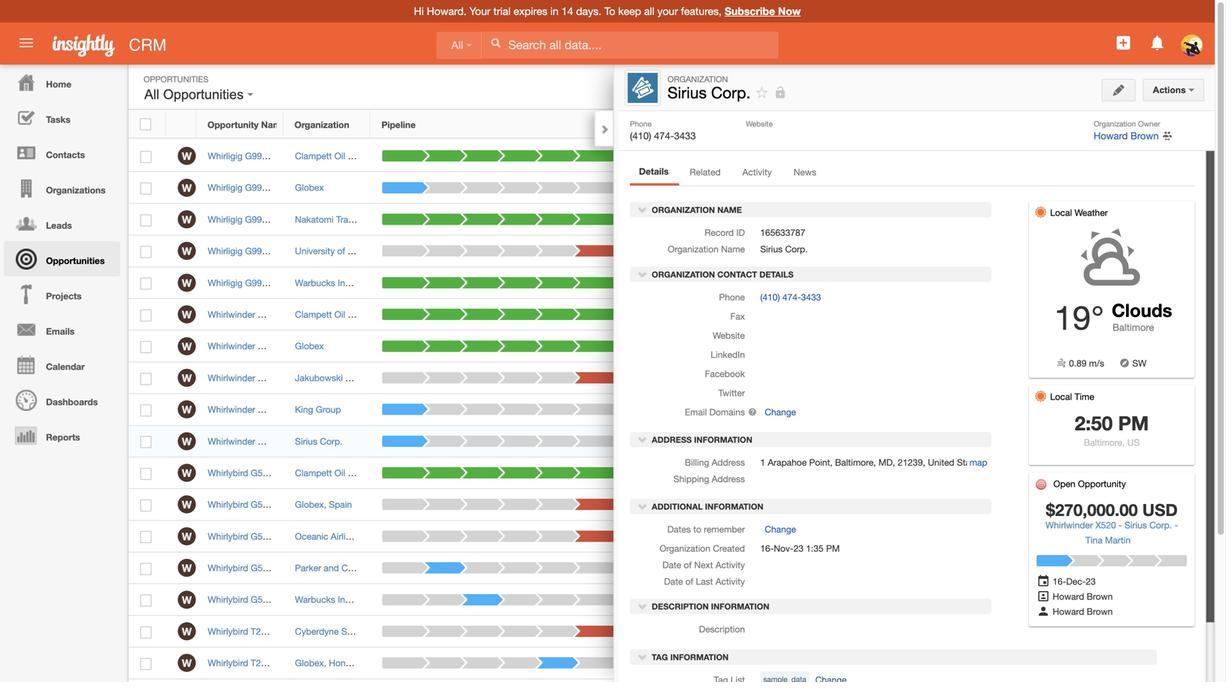 Task type: describe. For each thing, give the bounding box(es) containing it.
chen
[[365, 405, 386, 415]]

x520 for clampett
[[258, 309, 278, 320]]

whirlwinder x520 - king group - chris chen link
[[208, 405, 394, 415]]

16 w row from the top
[[129, 617, 985, 648]]

2 northumbria from the left
[[348, 246, 398, 256]]

row containing opportunity name
[[129, 111, 984, 139]]

baltimore, inside 2:50 pm baltimore, us
[[1084, 438, 1125, 448]]

change for email domains
[[765, 407, 796, 418]]

usd $‎270,000.00
[[834, 436, 906, 447]]

remember
[[704, 525, 745, 535]]

howard brown for howard brown link corresponding to whirligig g990 - nakatomi trading corp. - samantha wright
[[747, 214, 807, 225]]

roger for whirlybird g550 - warbucks industries - roger mills
[[372, 595, 396, 606]]

1 hong from the left
[[313, 658, 335, 669]]

opportunity down the "16-nov-23 import" link
[[995, 238, 1055, 248]]

to
[[605, 5, 615, 17]]

2 spain from the left
[[329, 500, 352, 510]]

8 w row from the top
[[129, 363, 985, 394]]

change record owner image
[[1163, 129, 1173, 143]]

news link
[[784, 162, 826, 185]]

projects link
[[4, 277, 120, 312]]

keep
[[618, 5, 641, 17]]

23 for whirlybird g550 - clampett oil and gas corp. - katherine warren
[[679, 468, 689, 479]]

1 oceanic from the left
[[281, 532, 315, 542]]

albert for whirligig g990 - globex - albert lee
[[313, 182, 337, 193]]

g550 for globex,
[[251, 500, 273, 510]]

6 w row from the top
[[129, 299, 985, 331]]

whirlwinder inside "$270,000.00 usd whirlwinder x520 - sirius corp. - tina martin"
[[1046, 520, 1093, 531]]

user
[[746, 119, 767, 130]]

23- for reyes
[[646, 500, 659, 510]]

warbucks industries for g990
[[295, 278, 377, 288]]

2 vertical spatial name
[[721, 244, 745, 255]]

15-nov-23 cell for whirlwinder x520 - king group - chris chen
[[634, 394, 735, 426]]

row group containing w
[[129, 141, 985, 683]]

opportunity owner image
[[1037, 607, 1050, 617]]

subscribe
[[725, 5, 775, 17]]

1 king from the left
[[287, 405, 305, 415]]

16-nov-23 import link
[[995, 220, 1080, 230]]

calendar link
[[4, 347, 120, 383]]

whirligig g990 - globex - albert lee link
[[208, 182, 362, 193]]

whirlwinder for whirlwinder x520 - jakubowski llc - jason castillo
[[208, 373, 255, 383]]

whirlybird for whirlybird t200 - cyberdyne systems corp. - nicole gomez
[[208, 627, 248, 637]]

usd $‎300,000.00 cell for whirligig g990 - clampett oil and gas, singapore - aaron lang
[[823, 141, 910, 172]]

organization up record in the top right of the page
[[652, 205, 715, 215]]

14
[[562, 5, 573, 17]]

usd $‎180,000.00 for 23-nov-23
[[834, 500, 906, 510]]

jakubowski llc link
[[295, 373, 362, 383]]

responsible
[[769, 119, 822, 130]]

0 vertical spatial date
[[712, 119, 732, 130]]

21- for usd $‎150,000.00
[[646, 658, 659, 669]]

16-nov-23 for oliver
[[646, 246, 689, 256]]

$270,000.00
[[1046, 500, 1138, 520]]

howard brown for howard brown link for whirlybird g550 - warbucks industries - roger mills
[[747, 595, 807, 606]]

whirlwinder x520 - jakubowski llc - jason castillo
[[208, 373, 419, 383]]

tina inside "$270,000.00 usd whirlwinder x520 - sirius corp. - tina martin"
[[1086, 535, 1103, 546]]

industries up cyberdyne systems corp.
[[324, 595, 363, 606]]

sirius down 165633787
[[760, 244, 783, 255]]

23-nov-23 cell for whirlybird g550 - oceanic airlines - mark sakda
[[634, 521, 735, 553]]

additional
[[652, 502, 703, 512]]

1 kong from the left
[[338, 658, 359, 669]]

follow image for terry
[[921, 657, 936, 672]]

23-nov-23 for reyes
[[646, 500, 689, 510]]

nicholas
[[400, 309, 435, 320]]

whirlybird g550 - oceanic airlines - mark sakda
[[208, 532, 403, 542]]

1 vertical spatial baltimore,
[[835, 458, 876, 468]]

15-nov-23 for whirligig g990 - globex - albert lee
[[646, 182, 689, 193]]

21-nov-23 for usd $‎150,000.00
[[646, 658, 689, 669]]

474- inside phone (410) 474-3433
[[654, 130, 674, 142]]

1 uk from the left
[[379, 309, 391, 320]]

whirligig for whirligig g990 - warbucks industries - roger mills
[[208, 278, 243, 288]]

1 trading from the left
[[317, 214, 346, 225]]

globex, hong kong
[[295, 658, 375, 669]]

clouds
[[1112, 300, 1173, 321]]

0 vertical spatial sirius corp.
[[668, 83, 751, 102]]

open opportunity
[[1051, 479, 1126, 490]]

whirlwinder x520 - globex - albert lee link
[[208, 341, 373, 352]]

usd inside "$270,000.00 usd whirlwinder x520 - sirius corp. - tina martin"
[[1143, 500, 1178, 520]]

$‎270,000.00
[[855, 436, 906, 447]]

0 horizontal spatial your
[[470, 5, 491, 17]]

whirlybird for whirlybird g550 - warbucks industries - roger mills
[[208, 595, 248, 606]]

w for whirlwinder x520 - jakubowski llc - jason castillo
[[182, 372, 192, 385]]

no
[[1010, 284, 1022, 294]]

white image
[[491, 38, 501, 48]]

1 gas from the left
[[352, 468, 368, 479]]

1 horizontal spatial website
[[746, 120, 773, 128]]

news
[[794, 167, 817, 177]]

whirligig for whirligig g990 - university of northumbria - paula oliver
[[208, 246, 243, 256]]

23 left '1:35'
[[794, 544, 804, 554]]

23 for whirlybird g550 - parker and company - lisa parker
[[679, 563, 689, 574]]

x520 for king
[[258, 405, 278, 415]]

of down whirligig g990 - nakatomi trading corp. - samantha wright
[[318, 246, 326, 256]]

chevron right image
[[599, 124, 610, 135]]

1 jakubowski from the left
[[287, 373, 335, 383]]

martin inside "$270,000.00 usd whirlwinder x520 - sirius corp. - tina martin"
[[1105, 535, 1131, 546]]

$‎180,000.00 for 15-nov-23
[[855, 182, 906, 193]]

new opportunity
[[1079, 81, 1152, 91]]

2 university from the left
[[295, 246, 335, 256]]

phone (410) 474-3433
[[630, 120, 696, 142]]

23 for whirligig g990 - warbucks industries - roger mills
[[679, 278, 689, 288]]

usd $‎180,000.00 for 15-nov-23
[[834, 182, 906, 193]]

2 vertical spatial date
[[664, 577, 683, 587]]

1 column header from the left
[[166, 111, 196, 139]]

2 jakubowski from the left
[[295, 373, 343, 383]]

whirlybird for whirlybird t200 - globex, hong kong - terry thomas
[[208, 658, 248, 669]]

organization left owner on the right of the page
[[1094, 120, 1136, 128]]

1 parker from the left
[[281, 563, 307, 574]]

x520 for jakubowski
[[258, 373, 278, 383]]

corp. inside "$270,000.00 usd whirlwinder x520 - sirius corp. - tina martin"
[[1150, 520, 1172, 531]]

2 systems from the left
[[341, 627, 376, 637]]

0 vertical spatial activity
[[743, 167, 772, 177]]

w for whirlwinder x520 - king group - chris chen
[[182, 404, 192, 416]]

19° clouds baltimore
[[1055, 299, 1173, 337]]

2:50
[[1075, 412, 1113, 435]]

howard brown for whirlwinder x520 - sirius corp. - tina martin howard brown link
[[747, 436, 807, 447]]

1 university from the left
[[276, 246, 315, 256]]

w link for whirlwinder x520 - sirius corp. - tina martin
[[178, 433, 196, 451]]

23-nov-23 cell for whirlybird g550 - globex, spain - katherine reyes
[[634, 490, 735, 521]]

king group link
[[295, 405, 341, 415]]

2 hong from the left
[[329, 658, 351, 669]]

12 w row from the top
[[129, 490, 985, 521]]

opportunity up $270,000.00
[[1078, 479, 1126, 490]]

all link
[[437, 32, 482, 59]]

3 column header from the left
[[909, 111, 947, 139]]

change link for email domains
[[760, 405, 796, 420]]

0.89
[[1069, 358, 1087, 369]]

sirius inside "$270,000.00 usd whirlwinder x520 - sirius corp. - tina martin"
[[1125, 520, 1147, 531]]

g990 for globex
[[245, 182, 267, 193]]

forecast close date
[[645, 119, 732, 130]]

dec- right forecast close date image
[[1067, 577, 1086, 587]]

organization left contact
[[652, 270, 715, 280]]

whirlwinder x520 - clampett oil and gas, uk - nicholas flores link
[[208, 309, 469, 320]]

dec- for whirligig g990 - warbucks industries - roger mills
[[659, 278, 679, 288]]

2 gas from the left
[[366, 468, 382, 479]]

usd for whirligig g990 - globex - albert lee
[[834, 182, 853, 193]]

1 systems from the left
[[326, 627, 361, 637]]

16-nov-23 for parker
[[646, 563, 689, 574]]

emails
[[46, 326, 75, 337]]

local for local weather
[[1050, 208, 1072, 218]]

organization up 'whirligig g990 - clampett oil and gas, singapore - aaron lang' at the left of the page
[[295, 119, 349, 130]]

your
[[658, 5, 678, 17]]

email
[[685, 407, 707, 418]]

23 for whirlybird g550 - globex, spain - katherine reyes
[[679, 500, 689, 510]]

whirlybird t200 - cyberdyne systems corp. - nicole gomez link
[[208, 627, 459, 637]]

2 uk from the left
[[387, 309, 399, 320]]

2 singapore from the left
[[387, 151, 428, 161]]

howard brown link for whirligig g990 - globex - albert lee
[[747, 182, 807, 193]]

1 vertical spatial organization name
[[668, 244, 745, 255]]

follow image for sakda
[[921, 530, 936, 545]]

whirlwinder for whirlwinder x520 - globex - albert lee
[[208, 341, 255, 352]]

howard brown link for whirlybird g550 - oceanic airlines - mark sakda
[[747, 532, 807, 542]]

2 trading from the left
[[336, 214, 366, 225]]

5 w row from the top
[[129, 268, 985, 299]]

w for whirlybird t200 - cyberdyne systems corp. - nicole gomez
[[182, 626, 192, 638]]

organizations link
[[4, 171, 120, 206]]

clampett oil and gas, uk link
[[295, 309, 399, 320]]

follow image for whirlwinder x520 - clampett oil and gas, uk - nicholas flores
[[921, 308, 936, 323]]

opportunity down the all opportunities button
[[208, 119, 259, 130]]

4 column header from the left
[[947, 111, 984, 139]]

whirlybird for whirlybird g550 - globex, spain - katherine reyes
[[208, 500, 248, 510]]

whirlwinder for whirlwinder x520 - king group - chris chen
[[208, 405, 255, 415]]

martin inside w row
[[362, 436, 388, 447]]

of down nakatomi trading corp. link
[[337, 246, 345, 256]]

date of next activity date of last activity
[[663, 560, 745, 587]]

map
[[970, 458, 988, 468]]

emails link
[[4, 312, 120, 347]]

1 vertical spatial date
[[663, 560, 682, 571]]

4 chevron down image from the top
[[638, 602, 648, 612]]

whirlybird t200 - cyberdyne systems corp. - nicole gomez
[[208, 627, 451, 637]]

w for whirligig g990 - globex - albert lee
[[182, 182, 192, 194]]

x520 for sirius
[[258, 436, 278, 447]]

usd $‎300,000.00 cell for whirligig g990 - warbucks industries - roger mills
[[823, 268, 910, 299]]

globex link for x520
[[295, 341, 324, 352]]

your recent imports
[[995, 198, 1096, 208]]

nakatomi trading corp. link
[[295, 214, 391, 225]]

g550 for warbucks
[[251, 595, 273, 606]]

sirius down whirlwinder x520 - king group - chris chen link
[[295, 436, 317, 447]]

hi
[[414, 5, 424, 17]]

open
[[1054, 479, 1076, 490]]

1 vertical spatial website
[[713, 330, 745, 341]]

whirligig g990 - warbucks industries - roger mills
[[208, 278, 412, 288]]

16- for whirligig g990 - warbucks industries - roger mills
[[646, 278, 659, 288]]

g550 for oceanic
[[251, 532, 273, 542]]

2 llc from the left
[[345, 373, 362, 383]]

0 vertical spatial name
[[261, 119, 286, 130]]

1 spain from the left
[[315, 500, 338, 510]]

usd $‎300,000.00 for whirligig g990 - warbucks industries - roger mills
[[834, 278, 906, 288]]

local for local time
[[1050, 392, 1072, 402]]

whirligig for whirligig g990 - globex - albert lee
[[208, 182, 243, 193]]

domains
[[710, 407, 745, 418]]

sirius corp. inside row group
[[295, 436, 343, 447]]

notes
[[1113, 179, 1137, 189]]

next
[[694, 560, 713, 571]]

howard brown link for whirlwinder x520 - sirius corp. - tina martin
[[747, 436, 807, 447]]

usd $‎480,000.00 cell
[[823, 458, 910, 490]]

0 vertical spatial address
[[652, 435, 692, 445]]

23 up opportunity tags
[[1041, 220, 1051, 230]]

howard brown for howard brown link corresponding to whirligig g990 - warbucks industries - roger mills
[[747, 278, 807, 288]]

1 nakatomi from the left
[[276, 214, 314, 225]]

2 king from the left
[[295, 405, 313, 415]]

7 w row from the top
[[129, 331, 985, 363]]

165633787
[[760, 228, 806, 238]]

1 llc from the left
[[337, 373, 354, 383]]

last
[[696, 577, 713, 587]]

sirius up forecast close date
[[668, 83, 707, 102]]

1 vertical spatial whirlwinder x520 - sirius corp. - tina martin link
[[1046, 520, 1178, 546]]

1 horizontal spatial your
[[995, 198, 1019, 208]]

14 w row from the top
[[129, 553, 985, 585]]

tags
[[1057, 238, 1079, 248]]

17 w row from the top
[[129, 648, 985, 680]]

nov- left '1:35'
[[774, 544, 794, 554]]

record id
[[705, 228, 745, 238]]

16- for whirligig g990 - clampett oil and gas, singapore - aaron lang
[[646, 151, 659, 161]]

4 w row from the top
[[129, 236, 985, 268]]

chris
[[341, 405, 362, 415]]

clampett oil and gas, singapore link
[[295, 151, 428, 161]]

$‎180,000.00 for 23-nov-23
[[855, 500, 906, 510]]

0 vertical spatial organization name
[[650, 205, 742, 215]]

whirligig for whirligig g990 - nakatomi trading corp. - samantha wright
[[208, 214, 243, 225]]

nov- for whirligig g990 - university of northumbria - paula oliver
[[659, 246, 679, 256]]

1 company from the left
[[328, 563, 367, 574]]

time
[[1075, 392, 1095, 402]]

whirlybird g550 - oceanic airlines - mark sakda link
[[208, 532, 411, 542]]

t200 for globex,
[[251, 658, 271, 669]]

to
[[694, 525, 702, 535]]

1 horizontal spatial katherine
[[402, 468, 440, 479]]

howard brown link for whirligig g990 - university of northumbria - paula oliver
[[747, 246, 807, 256]]

$‎480,000.00
[[855, 468, 906, 479]]

opportunities up all opportunities
[[144, 74, 209, 84]]

navigation containing home
[[0, 65, 120, 453]]

local weather
[[1050, 208, 1108, 218]]

g990 for university
[[245, 246, 267, 256]]

9 w row from the top
[[129, 394, 985, 426]]

15 w row from the top
[[129, 585, 985, 617]]

industries up whirlwinder x520 - clampett oil and gas, uk - nicholas flores 'link'
[[318, 278, 358, 288]]

howard brown for howard brown link related to whirligig g990 - globex - albert lee
[[747, 182, 807, 193]]

opportunity tags
[[995, 238, 1079, 248]]

flores
[[437, 309, 462, 320]]

description for description
[[699, 625, 745, 635]]

clampett oil and gas, singapore
[[295, 151, 428, 161]]

0 vertical spatial whirlwinder x520 - sirius corp. - tina martin link
[[208, 436, 396, 447]]

w link for whirligig g990 - globex - albert lee
[[178, 179, 196, 197]]

dates to remember
[[668, 525, 745, 535]]

nov- up opportunity tags
[[1021, 220, 1041, 230]]

reports link
[[4, 418, 120, 453]]

usd $‎120,000.00 cell
[[823, 585, 910, 617]]

g550 for clampett
[[251, 468, 273, 479]]

dec- for whirlwinder x520 - sirius corp. - tina martin
[[659, 436, 679, 447]]

sakda
[[378, 532, 403, 542]]

5 chevron down image from the top
[[638, 652, 648, 663]]

sirius down whirlwinder x520 - king group - chris chen
[[287, 436, 309, 447]]

organization down record in the top right of the page
[[668, 244, 719, 255]]

opportunity right new
[[1100, 81, 1152, 91]]

follow image for whirlwinder x520 - jakubowski llc - jason castillo
[[921, 372, 936, 386]]

organization down dates
[[660, 544, 711, 554]]

billing address
[[685, 458, 745, 468]]

and
[[1094, 179, 1111, 189]]

16- for whirlybird g550 - parker and company - lisa parker
[[646, 563, 659, 574]]

2 airlines from the left
[[331, 532, 360, 542]]

1 vertical spatial details
[[760, 270, 794, 280]]

owner
[[1138, 120, 1161, 128]]

16-dec-23 for whirlybird g550 - clampett oil and gas corp. - katherine warren
[[646, 468, 689, 479]]

clampett oil and gas corp. link
[[295, 468, 407, 479]]

1 singapore from the left
[[367, 151, 408, 161]]

industries up "cyberdyne systems corp." link
[[338, 595, 377, 606]]

0 vertical spatial details
[[639, 166, 669, 177]]

1 airlines from the left
[[317, 532, 346, 542]]

w link for whirlybird g550 - globex, spain - katherine reyes
[[178, 496, 196, 514]]

record permissions image
[[774, 83, 787, 102]]

contacts link
[[4, 135, 120, 171]]

2 oceanic from the left
[[295, 532, 328, 542]]

usd $‎150,000.00 cell
[[823, 648, 910, 680]]



Task type: vqa. For each thing, say whether or not it's contained in the screenshot.
first chevron down icon from the top
yes



Task type: locate. For each thing, give the bounding box(es) containing it.
user responsible
[[746, 119, 822, 130]]

spain up oceanic airlines link
[[315, 500, 338, 510]]

1 vertical spatial activity
[[716, 560, 745, 571]]

w link
[[178, 147, 196, 165], [178, 179, 196, 197], [178, 211, 196, 229], [178, 242, 196, 260], [178, 274, 196, 292], [178, 306, 196, 324], [178, 337, 196, 356], [178, 369, 196, 387], [178, 401, 196, 419], [178, 433, 196, 451], [178, 464, 196, 482], [178, 496, 196, 514], [178, 528, 196, 546], [178, 560, 196, 578], [178, 591, 196, 609], [178, 623, 196, 641], [178, 655, 196, 673]]

x520 inside "$270,000.00 usd whirlwinder x520 - sirius corp. - tina martin"
[[1096, 520, 1116, 531]]

1:35
[[806, 544, 824, 554]]

opportunity image
[[1035, 479, 1047, 491]]

2 21-nov-23 cell from the top
[[634, 648, 735, 680]]

2 23-nov-23 cell from the top
[[634, 521, 735, 553]]

whirlybird g550 - globex, spain - katherine reyes
[[208, 500, 413, 510]]

whirlwinder for whirlwinder x520 - clampett oil and gas, uk - nicholas flores
[[208, 309, 255, 320]]

usd for whirligig g990 - clampett oil and gas, singapore - aaron lang
[[834, 151, 853, 161]]

1 vertical spatial (410)
[[760, 292, 780, 303]]

united
[[928, 458, 955, 468]]

1 horizontal spatial tina
[[1086, 535, 1103, 546]]

1 horizontal spatial (410)
[[760, 292, 780, 303]]

usd $‎270,000.00 cell
[[823, 426, 910, 458]]

usd $‎300,000.00 for whirligig g990 - clampett oil and gas, singapore - aaron lang
[[834, 151, 906, 161]]

16-nov-23 cell for parker
[[634, 553, 735, 585]]

2 vertical spatial sirius corp.
[[295, 436, 343, 447]]

0 horizontal spatial details
[[639, 166, 669, 177]]

follow image for whirlwinder x520 - sirius corp. - tina martin
[[921, 435, 936, 450]]

opportunities inside navigation
[[46, 256, 105, 266]]

responsible user image
[[1037, 592, 1050, 602]]

2 kong from the left
[[353, 658, 375, 669]]

date left "next" at the bottom right
[[663, 560, 682, 571]]

1 21-nov-23 from the top
[[646, 595, 689, 606]]

activity down created on the right bottom of page
[[716, 560, 745, 571]]

0 vertical spatial 23-nov-23
[[646, 500, 689, 510]]

lee down "clampett oil and gas, uk" link
[[351, 341, 365, 352]]

usd for whirlybird g550 - globex, spain - katherine reyes
[[834, 500, 853, 510]]

opportunities up opportunity name
[[163, 87, 244, 102]]

1 vertical spatial 15-
[[646, 405, 659, 415]]

website
[[746, 120, 773, 128], [713, 330, 745, 341]]

1 horizontal spatial 474-
[[783, 292, 801, 303]]

16-dec-23 cell down record in the top right of the page
[[634, 268, 735, 299]]

whirlybird g550 - parker and company - lisa parker
[[208, 563, 420, 574]]

w for whirlybird g550 - clampett oil and gas corp. - katherine warren
[[182, 467, 192, 480]]

local
[[1050, 208, 1072, 218], [1050, 392, 1072, 402]]

linkedin
[[711, 350, 745, 360]]

0 horizontal spatial website
[[713, 330, 745, 341]]

llc
[[337, 373, 354, 383], [345, 373, 362, 383]]

1 23- from the top
[[646, 500, 659, 510]]

pipeline
[[382, 119, 416, 130]]

dec- for whirligig g990 - clampett oil and gas, singapore - aaron lang
[[659, 151, 679, 161]]

0 vertical spatial change
[[765, 407, 796, 418]]

1 vertical spatial warbucks industries
[[295, 595, 377, 606]]

1 arapahoe point, baltimore, md, 21239, united states
[[760, 458, 983, 468]]

2 $‎300,000.00 from the top
[[855, 278, 906, 288]]

change link up 16-nov-23 1:35 pm
[[760, 522, 796, 537]]

2 w from the top
[[182, 182, 192, 194]]

1 vertical spatial 23-
[[646, 532, 659, 542]]

w for whirligig g990 - clampett oil and gas, singapore - aaron lang
[[182, 150, 192, 162]]

g550
[[251, 468, 273, 479], [251, 500, 273, 510], [251, 532, 273, 542], [251, 563, 273, 574], [251, 595, 273, 606]]

16- for whirligig g990 - university of northumbria - paula oliver
[[646, 246, 659, 256]]

$‎180,000.00 up $‎450,000.00
[[855, 182, 906, 193]]

w link for whirligig g990 - clampett oil and gas, singapore - aaron lang
[[178, 147, 196, 165]]

hi howard. your trial expires in 14 days. to keep all your features, subscribe now
[[414, 5, 801, 17]]

w link for whirligig g990 - warbucks industries - roger mills
[[178, 274, 196, 292]]

1 vertical spatial your
[[995, 198, 1019, 208]]

close
[[685, 119, 710, 130]]

13 w row from the top
[[129, 521, 985, 553]]

w for whirlwinder x520 - globex - albert lee
[[182, 340, 192, 353]]

w
[[182, 150, 192, 162], [182, 182, 192, 194], [182, 214, 192, 226], [182, 245, 192, 258], [182, 277, 192, 289], [182, 309, 192, 321], [182, 340, 192, 353], [182, 372, 192, 385], [182, 404, 192, 416], [182, 436, 192, 448], [182, 467, 192, 480], [182, 499, 192, 512], [182, 531, 192, 543], [182, 563, 192, 575], [182, 594, 192, 607], [182, 626, 192, 638], [182, 658, 192, 670]]

1 16-nov-23 from the top
[[646, 246, 689, 256]]

tina down $270,000.00
[[1086, 535, 1103, 546]]

paula
[[387, 246, 410, 256]]

1 warbucks industries link from the top
[[295, 278, 377, 288]]

warbucks industries link for g990
[[295, 278, 377, 288]]

clampett
[[276, 151, 312, 161], [295, 151, 332, 161], [287, 309, 324, 320], [295, 309, 332, 320], [281, 468, 318, 479], [295, 468, 332, 479]]

0 vertical spatial albert
[[313, 182, 337, 193]]

16-nov-23 left "next" at the bottom right
[[646, 563, 689, 574]]

3433 inside phone (410) 474-3433
[[674, 130, 696, 142]]

0 vertical spatial martin
[[362, 436, 388, 447]]

1 northumbria from the left
[[328, 246, 379, 256]]

0 vertical spatial usd $‎300,000.00
[[834, 151, 906, 161]]

1 vertical spatial usd $‎180,000.00 cell
[[823, 490, 910, 521]]

whirligig g990 - university of northumbria - paula oliver
[[208, 246, 435, 256]]

16-dec-23 up responsible user image
[[1050, 577, 1096, 587]]

23-nov-23 cell
[[634, 490, 735, 521], [634, 521, 735, 553]]

16-nov-23 cell up organization contact details
[[634, 236, 735, 268]]

whirligig g990 - nakatomi trading corp. - samantha wright
[[208, 214, 450, 225]]

follow image for nicole
[[921, 626, 936, 640]]

1 23-nov-23 cell from the top
[[634, 490, 735, 521]]

1 horizontal spatial whirlwinder x520 - sirius corp. - tina martin link
[[1046, 520, 1178, 546]]

1 vertical spatial usd $‎180,000.00
[[834, 500, 906, 510]]

15- left email
[[646, 405, 659, 415]]

follow image for lisa
[[921, 562, 936, 576]]

1 vertical spatial change
[[765, 525, 796, 535]]

$‎120,000.00
[[855, 595, 906, 606]]

hong down whirlybird t200 - cyberdyne systems corp. - nicole gomez
[[313, 658, 335, 669]]

nov- for whirlybird g550 - parker and company - lisa parker
[[659, 563, 679, 574]]

usd $‎180,000.00 cell down the usd $‎480,000.00
[[823, 490, 910, 521]]

$‎180,000.00 down $‎480,000.00
[[855, 500, 906, 510]]

2 company from the left
[[342, 563, 381, 574]]

23 right forecast close date image
[[1086, 577, 1096, 587]]

martin
[[362, 436, 388, 447], [1105, 535, 1131, 546]]

actions
[[1153, 85, 1189, 95]]

forecast close date image
[[1037, 577, 1050, 587]]

spain down whirlybird g550 - clampett oil and gas corp. - katherine warren
[[329, 500, 352, 510]]

1 horizontal spatial phone
[[719, 292, 745, 303]]

1 vertical spatial $‎180,000.00
[[855, 500, 906, 510]]

navigation
[[0, 65, 120, 453]]

whirlwinder for whirlwinder x520 - sirius corp. - tina martin
[[208, 436, 255, 447]]

1 group from the left
[[308, 405, 333, 415]]

3433 down forecast close date
[[674, 130, 696, 142]]

3 g550 from the top
[[251, 532, 273, 542]]

1 $‎300,000.00 from the top
[[855, 151, 906, 161]]

0 vertical spatial mills
[[393, 278, 412, 288]]

northumbria down nakatomi trading corp. link
[[328, 246, 379, 256]]

3 16-dec-23 cell from the top
[[634, 268, 735, 299]]

2 usd $‎180,000.00 cell from the top
[[823, 490, 910, 521]]

16 w from the top
[[182, 626, 192, 638]]

w link for whirligig g990 - university of northumbria - paula oliver
[[178, 242, 196, 260]]

2 group from the left
[[316, 405, 341, 415]]

x520 down "whirlwinder x520 - globex - albert lee"
[[258, 373, 278, 383]]

howard.
[[427, 5, 467, 17]]

0 vertical spatial howard brown cell
[[735, 141, 823, 172]]

1 cyberdyne from the left
[[280, 627, 323, 637]]

address up shipping address
[[712, 458, 745, 468]]

0 vertical spatial baltimore,
[[1084, 438, 1125, 448]]

3 parker from the left
[[394, 563, 420, 574]]

mills for whirligig g990 - warbucks industries - roger mills
[[393, 278, 412, 288]]

whirlwinder x520 - sirius corp. - tina martin link
[[208, 436, 396, 447], [1046, 520, 1178, 546]]

wright
[[423, 214, 450, 225]]

16-dec-23 left contact
[[646, 278, 689, 288]]

3433 down 165633787
[[801, 292, 821, 303]]

kong left terry
[[338, 658, 359, 669]]

usd $‎300,000.00 cell
[[823, 141, 910, 172], [823, 268, 910, 299]]

your
[[470, 5, 491, 17], [995, 198, 1019, 208]]

cell
[[823, 236, 910, 268], [947, 236, 985, 268], [634, 299, 735, 331], [735, 299, 823, 331], [823, 299, 910, 331], [947, 299, 985, 331], [634, 331, 735, 363], [735, 331, 823, 363], [823, 331, 910, 363], [947, 331, 985, 363], [634, 363, 735, 394], [735, 363, 823, 394], [823, 363, 910, 394], [947, 363, 985, 394], [823, 394, 910, 426], [947, 394, 985, 426], [129, 426, 166, 458], [823, 521, 910, 553], [947, 521, 985, 553], [735, 553, 823, 585], [823, 553, 910, 585], [947, 553, 985, 585], [634, 617, 735, 648], [735, 617, 823, 648], [823, 617, 910, 648], [947, 617, 985, 648], [129, 680, 166, 683], [166, 680, 196, 683], [196, 680, 283, 683], [283, 680, 371, 683], [371, 680, 634, 683], [634, 680, 735, 683], [735, 680, 823, 683], [823, 680, 910, 683], [910, 680, 947, 683], [947, 680, 985, 683]]

16-dec-23 for whirligig g990 - nakatomi trading corp. - samantha wright
[[646, 214, 689, 225]]

w link for whirlybird t200 - globex, hong kong - terry thomas
[[178, 655, 196, 673]]

usd $‎180,000.00 cell
[[823, 172, 910, 204], [823, 490, 910, 521]]

2 23- from the top
[[646, 532, 659, 542]]

howard brown link
[[1094, 130, 1159, 142], [747, 182, 807, 193], [747, 214, 807, 225], [747, 246, 807, 256], [747, 278, 807, 288], [747, 405, 807, 415], [747, 436, 807, 447], [747, 500, 807, 510], [747, 532, 807, 542], [747, 595, 807, 606], [747, 658, 807, 669]]

1 vertical spatial albert
[[324, 341, 348, 352]]

phone inside phone (410) 474-3433
[[630, 120, 652, 128]]

warren
[[443, 468, 471, 479]]

imports
[[1058, 198, 1096, 208]]

new opportunity link
[[1070, 75, 1162, 98]]

6 w from the top
[[182, 309, 192, 321]]

w for whirlwinder x520 - sirius corp. - tina martin
[[182, 436, 192, 448]]

0 vertical spatial usd $‎300,000.00 cell
[[823, 141, 910, 172]]

3 w row from the top
[[129, 204, 985, 236]]

1 vertical spatial sirius corp.
[[760, 244, 808, 255]]

16-dec-23 for whirlwinder x520 - sirius corp. - tina martin
[[646, 436, 689, 447]]

show sidebar image
[[1034, 81, 1045, 92]]

0 horizontal spatial whirlwinder x520 - sirius corp. - tina martin link
[[208, 436, 396, 447]]

parker down whirlybird g550 - oceanic airlines - mark sakda
[[281, 563, 307, 574]]

opportunities inside button
[[163, 87, 244, 102]]

23- for sakda
[[646, 532, 659, 542]]

w link for whirlwinder x520 - clampett oil and gas, uk - nicholas flores
[[178, 306, 196, 324]]

w link for whirlwinder x520 - globex - albert lee
[[178, 337, 196, 356]]

pm inside 2:50 pm baltimore, us
[[1119, 412, 1149, 435]]

usd for whirlybird g550 - clampett oil and gas corp. - katherine warren
[[834, 468, 853, 479]]

2 parker from the left
[[295, 563, 321, 574]]

phone for phone (410) 474-3433
[[630, 120, 652, 128]]

home link
[[4, 65, 120, 100]]

1
[[760, 458, 766, 468]]

2 16-nov-23 from the top
[[646, 563, 689, 574]]

opportunities link
[[4, 241, 120, 277]]

1 vertical spatial 23-nov-23
[[646, 532, 689, 542]]

university of northumbria
[[295, 246, 398, 256]]

local left time
[[1050, 392, 1072, 402]]

whirlybird for whirlybird g550 - clampett oil and gas corp. - katherine warren
[[208, 468, 248, 479]]

w for whirlybird g550 - parker and company - lisa parker
[[182, 563, 192, 575]]

usd for whirlybird g550 - warbucks industries - roger mills
[[834, 595, 853, 606]]

Search all data.... text field
[[482, 32, 779, 59]]

2 g990 from the top
[[245, 182, 267, 193]]

nakatomi down whirligig g990 - globex - albert lee link
[[276, 214, 314, 225]]

15-nov-23 cell up record in the top right of the page
[[634, 172, 735, 204]]

2 21- from the top
[[646, 658, 659, 669]]

1 vertical spatial martin
[[1105, 535, 1131, 546]]

1 howard brown cell from the top
[[735, 141, 823, 172]]

2 vertical spatial address
[[712, 474, 745, 485]]

1 vertical spatial 3433
[[801, 292, 821, 303]]

w link for whirlwinder x520 - jakubowski llc - jason castillo
[[178, 369, 196, 387]]

activity right last
[[716, 577, 745, 587]]

systems up terry
[[341, 627, 376, 637]]

follow image for corp.
[[921, 467, 936, 481]]

0 vertical spatial (410)
[[630, 130, 652, 142]]

whirlwinder x520 - sirius corp. - tina martin link down whirlwinder x520 - king group - chris chen link
[[208, 436, 396, 447]]

474- down forecast
[[654, 130, 674, 142]]

3 chevron down image from the top
[[638, 435, 648, 445]]

baltimore, up the usd $‎480,000.00
[[835, 458, 876, 468]]

0 horizontal spatial martin
[[362, 436, 388, 447]]

0 vertical spatial katherine
[[402, 468, 440, 479]]

contacts
[[46, 150, 85, 160]]

0 horizontal spatial 3433
[[674, 130, 696, 142]]

23 for whirlwinder x520 - king group - chris chen
[[679, 405, 689, 415]]

2 w row from the top
[[129, 172, 985, 204]]

all opportunities button
[[141, 83, 257, 106]]

whirlwinder x520 - sirius corp. - tina martin link down open opportunity
[[1046, 520, 1178, 546]]

16- for whirlybird g550 - clampett oil and gas corp. - katherine warren
[[646, 468, 659, 479]]

website up linkedin
[[713, 330, 745, 341]]

1 $‎180,000.00 from the top
[[855, 182, 906, 193]]

5 w link from the top
[[178, 274, 196, 292]]

23-nov-23 cell up dates
[[634, 490, 735, 521]]

1 vertical spatial katherine
[[347, 500, 385, 510]]

2 w link from the top
[[178, 179, 196, 197]]

3 w from the top
[[182, 214, 192, 226]]

address down billing address on the right bottom of the page
[[712, 474, 745, 485]]

None checkbox
[[140, 118, 151, 130], [140, 151, 151, 163], [140, 215, 151, 227], [140, 278, 151, 290], [140, 310, 151, 322], [140, 373, 151, 385], [140, 595, 151, 607], [140, 659, 151, 671], [140, 118, 151, 130], [140, 151, 151, 163], [140, 215, 151, 227], [140, 278, 151, 290], [140, 310, 151, 322], [140, 373, 151, 385], [140, 595, 151, 607], [140, 659, 151, 671]]

15- for whirligig g990 - globex - albert lee
[[646, 182, 659, 193]]

related
[[690, 167, 721, 177]]

0.89 m/s
[[1069, 358, 1105, 369]]

0 vertical spatial globex link
[[295, 182, 324, 193]]

chevron down image
[[638, 502, 648, 512]]

0 vertical spatial 16-nov-23 cell
[[634, 236, 735, 268]]

16-nov-23
[[646, 246, 689, 256], [646, 563, 689, 574]]

7 follow image from the top
[[921, 594, 936, 608]]

(410) 474-3433 link
[[760, 292, 821, 303]]

pm right '1:35'
[[826, 544, 840, 554]]

x520 up "whirlwinder x520 - globex - albert lee"
[[258, 309, 278, 320]]

follow image
[[755, 86, 769, 100], [921, 150, 936, 164], [921, 181, 936, 196], [921, 245, 936, 259], [921, 277, 936, 291], [921, 340, 936, 354], [921, 467, 936, 481], [921, 530, 936, 545], [921, 562, 936, 576], [921, 626, 936, 640], [921, 657, 936, 672]]

warbucks industries for g550
[[295, 595, 377, 606]]

opportunity
[[1100, 81, 1152, 91], [208, 119, 259, 130], [995, 238, 1055, 248], [1078, 479, 1126, 490]]

$‎180,000.00
[[855, 182, 906, 193], [855, 500, 906, 510]]

g550 up whirlybird g550 - oceanic airlines - mark sakda
[[251, 500, 273, 510]]

no tags
[[1010, 284, 1043, 294]]

16-nov-23 import
[[1005, 220, 1080, 230]]

1 local from the top
[[1050, 208, 1072, 218]]

13 w from the top
[[182, 531, 192, 543]]

1 vertical spatial usd $‎300,000.00 cell
[[823, 268, 910, 299]]

2 row from the top
[[129, 680, 985, 683]]

usd $‎300,000.00 cell down usd $‎450,000.00 cell
[[823, 268, 910, 299]]

1 whirligig from the top
[[208, 151, 243, 161]]

whirligig for whirligig g990 - clampett oil and gas, singapore - aaron lang
[[208, 151, 243, 161]]

lee
[[339, 182, 354, 193], [351, 341, 365, 352]]

15-nov-23 cell
[[634, 172, 735, 204], [634, 394, 735, 426]]

10 w row from the top
[[129, 426, 985, 458]]

0 vertical spatial local
[[1050, 208, 1072, 218]]

tasks link
[[4, 100, 120, 135]]

point,
[[809, 458, 833, 468]]

email domains
[[685, 407, 745, 418]]

0 horizontal spatial pm
[[826, 544, 840, 554]]

0 vertical spatial phone
[[630, 120, 652, 128]]

1 15- from the top
[[646, 182, 659, 193]]

1 vertical spatial 474-
[[783, 292, 801, 303]]

14 w from the top
[[182, 563, 192, 575]]

usd $‎300,000.00 up usd $‎450,000.00
[[834, 151, 906, 161]]

organization name up record in the top right of the page
[[650, 205, 742, 215]]

dec- up additional
[[659, 468, 679, 479]]

nov- right chevron down icon
[[659, 500, 679, 510]]

howard brown link for whirligig g990 - nakatomi trading corp. - samantha wright
[[747, 214, 807, 225]]

0 horizontal spatial phone
[[630, 120, 652, 128]]

1 chevron down image from the top
[[638, 205, 648, 215]]

x520 for globex
[[258, 341, 278, 352]]

0 vertical spatial usd $‎180,000.00 cell
[[823, 172, 910, 204]]

reyes
[[388, 500, 413, 510]]

row
[[129, 111, 984, 139], [129, 680, 985, 683]]

1 w from the top
[[182, 150, 192, 162]]

albert for whirlwinder x520 - globex - albert lee
[[324, 341, 348, 352]]

21-nov-23 down date of next activity date of last activity
[[646, 595, 689, 606]]

11 w link from the top
[[178, 464, 196, 482]]

1 vertical spatial row
[[129, 680, 985, 683]]

hong
[[313, 658, 335, 669], [329, 658, 351, 669]]

warbucks industries link up the whirlwinder x520 - clampett oil and gas, uk - nicholas flores
[[295, 278, 377, 288]]

1 change from the top
[[765, 407, 796, 418]]

1 vertical spatial mills
[[399, 595, 417, 606]]

23-nov-23 up dates
[[646, 500, 689, 510]]

date right close
[[712, 119, 732, 130]]

dates
[[668, 525, 691, 535]]

17 w from the top
[[182, 658, 192, 670]]

whirlybird for whirlybird g550 - oceanic airlines - mark sakda
[[208, 532, 248, 542]]

howard brown for howard brown cell associated with usd $‎300,000.00
[[747, 151, 807, 161]]

15 w from the top
[[182, 594, 192, 607]]

x520 up 'whirlwinder x520 - sirius corp. - tina martin'
[[258, 405, 278, 415]]

id
[[737, 228, 745, 238]]

2 23-nov-23 from the top
[[646, 532, 689, 542]]

activity link
[[733, 162, 782, 185]]

0 vertical spatial warbucks industries
[[295, 278, 377, 288]]

usd $‎480,000.00
[[834, 468, 906, 479]]

0 horizontal spatial sirius corp.
[[295, 436, 343, 447]]

21-nov-23 down description information
[[646, 658, 689, 669]]

home
[[46, 79, 71, 89]]

details down phone (410) 474-3433
[[639, 166, 669, 177]]

usd $‎450,000.00 cell
[[823, 204, 910, 236]]

albert down the whirlwinder x520 - clampett oil and gas, uk - nicholas flores
[[324, 341, 348, 352]]

oceanic airlines
[[295, 532, 360, 542]]

21-nov-23 cell
[[634, 585, 735, 617], [634, 648, 735, 680]]

notifications image
[[1149, 34, 1167, 52]]

organization image
[[628, 73, 658, 103]]

0 vertical spatial 474-
[[654, 130, 674, 142]]

$‎300,000.00 for whirligig g990 - clampett oil and gas, singapore - aaron lang
[[855, 151, 906, 161]]

whirlybird g550 - clampett oil and gas corp. - katherine warren
[[208, 468, 471, 479]]

dec- down the details link
[[659, 214, 679, 225]]

opportunities up imports
[[1037, 179, 1092, 189]]

15-nov-23 cell for whirligig g990 - globex - albert lee
[[634, 172, 735, 204]]

21-nov-23 for usd $‎120,000.00
[[646, 595, 689, 606]]

usd $‎180,000.00 cell for 23-nov-23
[[823, 490, 910, 521]]

howard brown link for whirlybird g550 - globex, spain - katherine reyes
[[747, 500, 807, 510]]

(410) inside phone (410) 474-3433
[[630, 130, 652, 142]]

2 16-nov-23 cell from the top
[[634, 553, 735, 585]]

pm
[[1119, 412, 1149, 435], [826, 544, 840, 554]]

0 vertical spatial your
[[470, 5, 491, 17]]

nov- for whirlybird g550 - globex, spain - katherine reyes
[[659, 500, 679, 510]]

nov- down description information
[[659, 658, 679, 669]]

additional information
[[650, 502, 764, 512]]

15 w link from the top
[[178, 591, 196, 609]]

all inside button
[[144, 87, 159, 102]]

23 down date of next activity date of last activity
[[679, 595, 689, 606]]

16-dec-23 cell down related link
[[634, 204, 735, 236]]

0 vertical spatial website
[[746, 120, 773, 128]]

Search this list... text field
[[726, 75, 896, 98]]

howard brown cell
[[735, 141, 823, 172], [735, 458, 823, 490]]

phone down organization image
[[630, 120, 652, 128]]

brown
[[1131, 130, 1159, 142], [781, 151, 807, 161], [781, 182, 807, 193], [781, 214, 807, 225], [781, 246, 807, 256], [781, 278, 807, 288], [781, 405, 807, 415], [781, 436, 807, 447], [781, 468, 807, 479], [781, 500, 807, 510], [781, 532, 807, 542], [1087, 592, 1113, 602], [781, 595, 807, 606], [1087, 607, 1113, 617], [781, 658, 807, 669]]

1 horizontal spatial 3433
[[801, 292, 821, 303]]

2 16-dec-23 cell from the top
[[634, 204, 735, 236]]

23 for whirlybird g550 - oceanic airlines - mark sakda
[[679, 532, 689, 542]]

0 vertical spatial $‎300,000.00
[[855, 151, 906, 161]]

0 vertical spatial 21-nov-23
[[646, 595, 689, 606]]

1 vertical spatial tina
[[1086, 535, 1103, 546]]

parker right "lisa" on the bottom left
[[394, 563, 420, 574]]

$‎300,000.00 up $‎450,000.00
[[855, 151, 906, 161]]

w link for whirlybird g550 - warbucks industries - roger mills
[[178, 591, 196, 609]]

jakubowski llc
[[295, 373, 362, 383]]

3 whirligig from the top
[[208, 214, 243, 225]]

name up record id
[[718, 205, 742, 215]]

0 vertical spatial pm
[[1119, 412, 1149, 435]]

northumbria down samantha
[[348, 246, 398, 256]]

dashboards
[[46, 397, 98, 408]]

0 vertical spatial roger
[[366, 278, 391, 288]]

1 vertical spatial usd $‎300,000.00
[[834, 278, 906, 288]]

change link for dates to remember
[[760, 522, 796, 537]]

1 vertical spatial 21-nov-23 cell
[[634, 648, 735, 680]]

16-dec-23 cell for whirlybird g550 - clampett oil and gas corp. - katherine warren
[[634, 458, 735, 490]]

1 vertical spatial local
[[1050, 392, 1072, 402]]

lee up nakatomi trading corp. link
[[339, 182, 354, 193]]

whirlybird for whirlybird g550 - parker and company - lisa parker
[[208, 563, 248, 574]]

whirlwinder x520 - jakubowski llc - jason castillo link
[[208, 373, 426, 383]]

4 w link from the top
[[178, 242, 196, 260]]

whirligig g990 - globex - albert lee
[[208, 182, 354, 193]]

12 w link from the top
[[178, 496, 196, 514]]

of
[[318, 246, 326, 256], [337, 246, 345, 256], [684, 560, 692, 571], [686, 577, 694, 587]]

oceanic airlines link
[[295, 532, 360, 542]]

w for whirligig g990 - warbucks industries - roger mills
[[182, 277, 192, 289]]

howard brown for howard brown link associated with whirlybird g550 - oceanic airlines - mark sakda
[[747, 532, 807, 542]]

0 vertical spatial $‎180,000.00
[[855, 182, 906, 193]]

m/s
[[1089, 358, 1105, 369]]

15-nov-23 for whirlwinder x520 - king group - chris chen
[[646, 405, 689, 415]]

0 horizontal spatial katherine
[[347, 500, 385, 510]]

parker down whirlybird g550 - oceanic airlines - mark sakda link
[[295, 563, 321, 574]]

airlines
[[317, 532, 346, 542], [331, 532, 360, 542]]

howard brown cell for usd $‎300,000.00
[[735, 141, 823, 172]]

usd for whirlwinder x520 - sirius corp. - tina martin
[[834, 436, 853, 447]]

globex, spain link
[[295, 500, 352, 510]]

nov- left "next" at the bottom right
[[659, 563, 679, 574]]

23 up organization contact details
[[679, 246, 689, 256]]

industries up "clampett oil and gas, uk" link
[[338, 278, 377, 288]]

2 whirligig from the top
[[208, 182, 243, 193]]

16-dec-23 for whirligig g990 - clampett oil and gas, singapore - aaron lang
[[646, 151, 689, 161]]

address for billing address
[[712, 458, 745, 468]]

4 16-dec-23 cell from the top
[[634, 426, 735, 458]]

16-
[[646, 151, 659, 161], [646, 214, 659, 225], [1008, 220, 1021, 230], [646, 246, 659, 256], [646, 278, 659, 288], [646, 436, 659, 447], [646, 468, 659, 479], [760, 544, 774, 554], [646, 563, 659, 574], [1053, 577, 1067, 587]]

1 w row from the top
[[129, 141, 985, 172]]

1 vertical spatial $‎300,000.00
[[855, 278, 906, 288]]

follow image
[[921, 213, 936, 227], [921, 308, 936, 323], [921, 372, 936, 386], [921, 404, 936, 418], [921, 435, 936, 450], [921, 499, 936, 513], [921, 594, 936, 608]]

2 15- from the top
[[646, 405, 659, 415]]

0 vertical spatial 15-
[[646, 182, 659, 193]]

w row
[[129, 141, 985, 172], [129, 172, 985, 204], [129, 204, 985, 236], [129, 236, 985, 268], [129, 268, 985, 299], [129, 299, 985, 331], [129, 331, 985, 363], [129, 363, 985, 394], [129, 394, 985, 426], [129, 426, 985, 458], [129, 458, 985, 490], [129, 490, 985, 521], [129, 521, 985, 553], [129, 553, 985, 585], [129, 585, 985, 617], [129, 617, 985, 648], [129, 648, 985, 680]]

warbucks industries link down "parker and company" link
[[295, 595, 377, 606]]

website up activity link at top right
[[746, 120, 773, 128]]

1 vertical spatial name
[[718, 205, 742, 215]]

16-nov-23 1:35 pm
[[760, 544, 840, 554]]

nakatomi
[[276, 214, 314, 225], [295, 214, 334, 225]]

5 g990 from the top
[[245, 278, 267, 288]]

martin down $270,000.00
[[1105, 535, 1131, 546]]

1 vertical spatial 21-
[[646, 658, 659, 669]]

of left last
[[686, 577, 694, 587]]

11 w row from the top
[[129, 458, 985, 490]]

16-nov-23 cell down dates
[[634, 553, 735, 585]]

2 warbucks industries from the top
[[295, 595, 377, 606]]

all for all opportunities
[[144, 87, 159, 102]]

5 16-dec-23 cell from the top
[[634, 458, 735, 490]]

1 horizontal spatial martin
[[1105, 535, 1131, 546]]

2 vertical spatial activity
[[716, 577, 745, 587]]

2 nakatomi from the left
[[295, 214, 334, 225]]

0 vertical spatial tina
[[343, 436, 360, 447]]

1 16-dec-23 cell from the top
[[634, 141, 735, 172]]

dec- for whirligig g990 - nakatomi trading corp. - samantha wright
[[659, 214, 679, 225]]

16-dec-23 cell for whirligig g990 - clampett oil and gas, singapore - aaron lang
[[634, 141, 735, 172]]

follow image for singapore
[[921, 150, 936, 164]]

states
[[957, 458, 983, 468]]

information for tag information
[[671, 653, 729, 663]]

1 21-nov-23 cell from the top
[[634, 585, 735, 617]]

0 horizontal spatial tina
[[343, 436, 360, 447]]

1 vertical spatial pm
[[826, 544, 840, 554]]

0 vertical spatial change link
[[760, 405, 796, 420]]

15-nov-23 cell up "address information"
[[634, 394, 735, 426]]

chevron down image
[[638, 205, 648, 215], [638, 269, 648, 280], [638, 435, 648, 445], [638, 602, 648, 612], [638, 652, 648, 663]]

1 vertical spatial howard brown cell
[[735, 458, 823, 490]]

information right "tag"
[[671, 653, 729, 663]]

organization up close
[[668, 74, 728, 84]]

1 vertical spatial 16-nov-23
[[646, 563, 689, 574]]

4 g550 from the top
[[251, 563, 273, 574]]

globex link for g990
[[295, 182, 324, 193]]

3433
[[674, 130, 696, 142], [801, 292, 821, 303]]

howard brown link for whirlybird g550 - warbucks industries - roger mills
[[747, 595, 807, 606]]

w link for whirlybird g550 - clampett oil and gas corp. - katherine warren
[[178, 464, 196, 482]]

organization contact details
[[650, 270, 794, 280]]

None checkbox
[[140, 183, 151, 195], [140, 246, 151, 258], [140, 341, 151, 353], [140, 405, 151, 417], [140, 437, 151, 449], [140, 468, 151, 480], [140, 500, 151, 512], [140, 532, 151, 544], [140, 564, 151, 576], [140, 627, 151, 639], [140, 183, 151, 195], [140, 246, 151, 258], [140, 341, 151, 353], [140, 405, 151, 417], [140, 437, 151, 449], [140, 468, 151, 480], [140, 500, 151, 512], [140, 532, 151, 544], [140, 564, 151, 576], [140, 627, 151, 639]]

2 follow image from the top
[[921, 308, 936, 323]]

$‎150,000.00
[[855, 658, 906, 669]]

1 globex link from the top
[[295, 182, 324, 193]]

howard brown for howard brown link associated with whirlwinder x520 - king group - chris chen
[[747, 405, 807, 415]]

albert up whirligig g990 - nakatomi trading corp. - samantha wright
[[313, 182, 337, 193]]

1 vertical spatial 15-nov-23 cell
[[634, 394, 735, 426]]

0 horizontal spatial 474-
[[654, 130, 674, 142]]

23
[[679, 151, 689, 161], [679, 182, 689, 193], [679, 214, 689, 225], [1041, 220, 1051, 230], [679, 246, 689, 256], [679, 278, 689, 288], [679, 405, 689, 415], [679, 436, 689, 447], [679, 468, 689, 479], [679, 500, 689, 510], [679, 532, 689, 542], [794, 544, 804, 554], [679, 563, 689, 574], [1086, 577, 1096, 587], [679, 595, 689, 606], [679, 658, 689, 669]]

16-nov-23 cell
[[634, 236, 735, 268], [634, 553, 735, 585]]

474- down 165633787
[[783, 292, 801, 303]]

1 15-nov-23 from the top
[[646, 182, 689, 193]]

information for additional information
[[705, 502, 764, 512]]

21- for usd $‎120,000.00
[[646, 595, 659, 606]]

23-nov-23 cell down additional
[[634, 521, 735, 553]]

17 w link from the top
[[178, 655, 196, 673]]

twitter
[[719, 388, 745, 398]]

0 vertical spatial t200
[[251, 627, 271, 637]]

(410) down forecast
[[630, 130, 652, 142]]

1 vertical spatial globex link
[[295, 341, 324, 352]]

16-dec-23 cell for whirlwinder x520 - sirius corp. - tina martin
[[634, 426, 735, 458]]

1 vertical spatial 16-nov-23 cell
[[634, 553, 735, 585]]

whirligig g990 - clampett oil and gas, singapore - aaron lang
[[208, 151, 463, 161]]

2 cyberdyne from the left
[[295, 627, 339, 637]]

information up billing address on the right bottom of the page
[[694, 435, 753, 445]]

column header
[[166, 111, 196, 139], [822, 111, 909, 139], [909, 111, 947, 139], [947, 111, 984, 139]]

0 vertical spatial all
[[452, 39, 463, 51]]

1 whirlybird from the top
[[208, 468, 248, 479]]

0 vertical spatial usd $‎180,000.00
[[834, 182, 906, 193]]

6 whirlybird from the top
[[208, 627, 248, 637]]

1 16-nov-23 cell from the top
[[634, 236, 735, 268]]

8 w from the top
[[182, 372, 192, 385]]

industries
[[318, 278, 358, 288], [338, 278, 377, 288], [324, 595, 363, 606], [338, 595, 377, 606]]

0 vertical spatial 23-
[[646, 500, 659, 510]]

mark
[[355, 532, 375, 542]]

address up the billing
[[652, 435, 692, 445]]

23-nov-23 left to
[[646, 532, 689, 542]]

1 usd $‎300,000.00 from the top
[[834, 151, 906, 161]]

local up import
[[1050, 208, 1072, 218]]

follow image for mills
[[921, 277, 936, 291]]

16-dec-23 cell
[[634, 141, 735, 172], [634, 204, 735, 236], [634, 268, 735, 299], [634, 426, 735, 458], [634, 458, 735, 490]]

sw
[[1133, 358, 1147, 369]]

2 globex link from the top
[[295, 341, 324, 352]]

dec- left contact
[[659, 278, 679, 288]]

1 horizontal spatial all
[[452, 39, 463, 51]]

martin down chen
[[362, 436, 388, 447]]

follow image for whirlybird g550 - globex, spain - katherine reyes
[[921, 499, 936, 513]]

6 w link from the top
[[178, 306, 196, 324]]

g550 for parker
[[251, 563, 273, 574]]

cyberdyne down whirlybird g550 - warbucks industries - roger mills link
[[295, 627, 339, 637]]

change link right domains
[[760, 405, 796, 420]]

howard brown for howard brown link corresponding to whirlybird t200 - globex, hong kong - terry thomas
[[747, 658, 807, 669]]

change up 16-nov-23 1:35 pm
[[765, 525, 796, 535]]

row group
[[129, 141, 985, 683]]

0 horizontal spatial baltimore,
[[835, 458, 876, 468]]

2 column header from the left
[[822, 111, 909, 139]]

1 warbucks industries from the top
[[295, 278, 377, 288]]

of left "next" at the bottom right
[[684, 560, 692, 571]]



